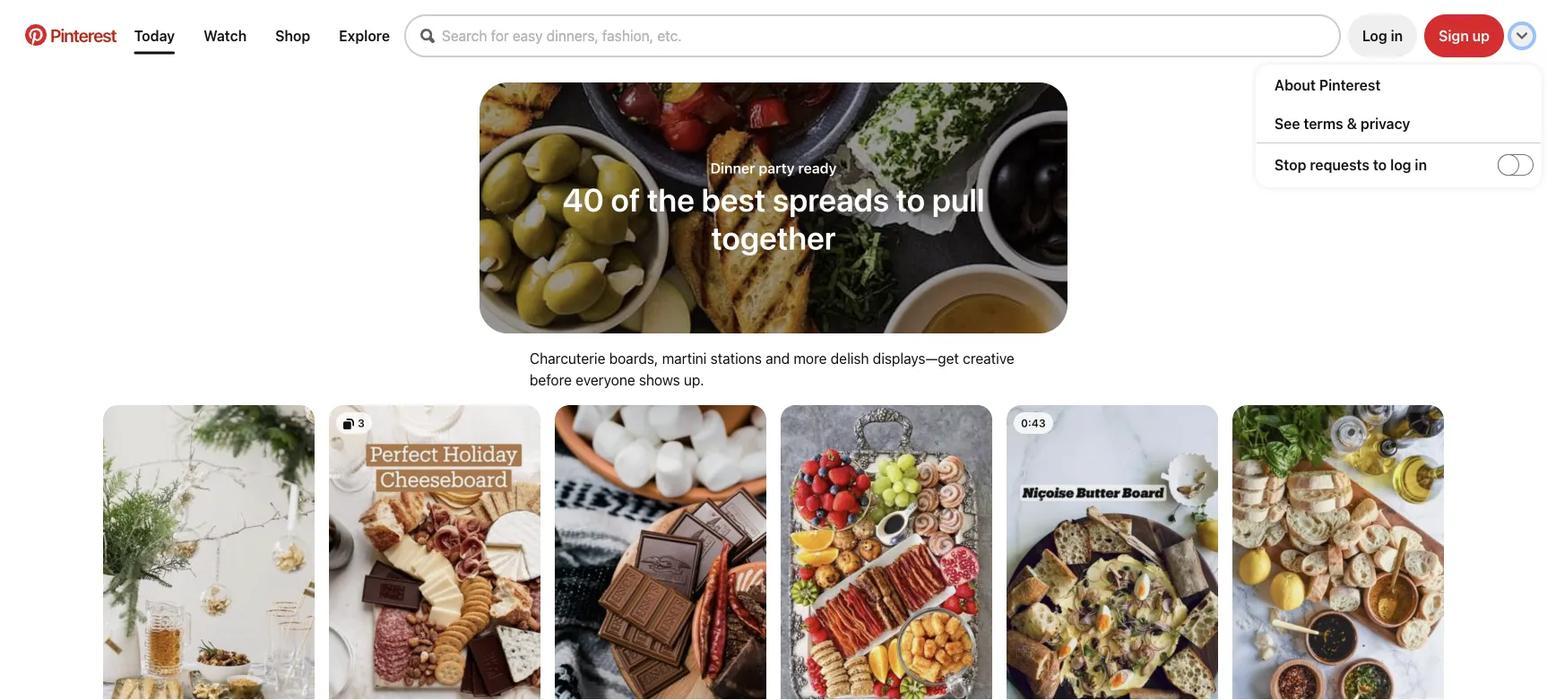 Task type: describe. For each thing, give the bounding box(es) containing it.
sign up button
[[1425, 14, 1504, 57]]

in inside button
[[1391, 27, 1403, 44]]

a beautiful breakfast charcuterie board makes brunch so easy, and features crispy bacon, sausage, fresh fruit, tater tots and more. easy to make breakfast, summer breakfast, breakfast party, brunch party, best breakfast, group breakfast, charcuterie recipes, charcuterie board, oven cooked bacon image
[[781, 405, 992, 700]]

explore link
[[332, 20, 397, 52]]

today link
[[127, 20, 182, 52]]

sign
[[1439, 27, 1469, 44]]

shop
[[275, 27, 310, 44]]

identifier that shows the pin type image
[[343, 419, 354, 430]]

list containing 3
[[96, 405, 1451, 700]]

and
[[766, 350, 790, 367]]

terms
[[1304, 115, 1343, 132]]

Search text field
[[442, 27, 1339, 44]]

search image
[[420, 29, 435, 43]]

0:43 link
[[1007, 405, 1218, 700]]

1 vertical spatial pinterest
[[1319, 76, 1381, 93]]

log
[[1391, 156, 1411, 173]]

of
[[611, 180, 640, 218]]

charcuterie
[[530, 350, 605, 367]]

shop link
[[268, 20, 318, 52]]

before
[[530, 372, 572, 389]]

log
[[1362, 27, 1387, 44]]

pull
[[932, 180, 985, 218]]

3
[[358, 417, 365, 429]]

&
[[1347, 115, 1357, 132]]

pinwheel appetizers, cold appetizers, cheese appetizers, finger food appetizers, christmas appetizers, finger foods, holiday desserts, holiday recipes, entryway image
[[329, 405, 541, 700]]

about
[[1275, 76, 1316, 93]]

mexican s'mores bar. one of my favorite things about summer is camping and s'mores. roasting marshmallows over an open campfire always makes me feel like a kid again but this diy s'mores station would be a hit for a backyard party. all you need is terracotta clay pots, trays, cooking fuel, and lava rocks. enjoy! #muybuenocookbook #smores roasting marshmallows, chocolate marshmallows, all you need is, maria cookies, camping smores, fiesta recipes, snack station, terra cotta clay pots, mexican chocolate image
[[555, 405, 766, 700]]

see terms & privacy
[[1275, 115, 1410, 132]]

everyone
[[576, 372, 635, 389]]

pinterest inside button
[[50, 24, 116, 45]]

log in button
[[1348, 14, 1417, 57]]

yummy appetizers parties, appetizer snacks, wedding appetizers, bread appetizers, italian party foods, best italian food, entertaining food appetizers, asian desserts, food plating image
[[1233, 405, 1444, 700]]

displays—get
[[873, 350, 959, 367]]

pinterest link
[[14, 24, 127, 45]]

up.
[[684, 372, 704, 389]]

together
[[711, 218, 836, 256]]

charcuterie boards, martini stations and more delish displays—get creative before everyone shows up.
[[530, 350, 1015, 389]]

the
[[647, 180, 695, 218]]

creative
[[963, 350, 1015, 367]]

see
[[1275, 115, 1300, 132]]

stations
[[711, 350, 762, 367]]

log in
[[1362, 27, 1403, 44]]

spreads
[[773, 180, 889, 218]]



Task type: locate. For each thing, give the bounding box(es) containing it.
1 horizontal spatial in
[[1415, 156, 1427, 173]]

party
[[759, 160, 795, 177]]

we've created a winter wonderland holiday drink station for christmas. plus a recipe for mulled pineapple cider! #winterpunch #pineapplepunch #cocktailrecipe holiday bar, holiday dinner party, holiday parties, holiday season, holiday decor, winter holiday, holiday coffee, christmas cocktails, holiday cocktails image
[[103, 405, 315, 700]]

shows
[[639, 372, 680, 389]]

in
[[1391, 27, 1403, 44], [1415, 156, 1427, 173]]

list
[[96, 405, 1451, 700]]

0:43 button
[[1007, 405, 1218, 700]]

0 vertical spatial in
[[1391, 27, 1403, 44]]

pinterest
[[50, 24, 116, 45], [1319, 76, 1381, 93]]

3 button
[[329, 405, 541, 700]]

40
[[562, 180, 604, 218]]

today
[[134, 27, 175, 44]]

1 horizontal spatial to
[[1373, 156, 1387, 173]]

watch
[[204, 27, 247, 44]]

boards,
[[609, 350, 658, 367]]

requests
[[1310, 156, 1370, 173]]

watch link
[[196, 20, 254, 52]]

40 of the best spreads to pull together image
[[480, 82, 1068, 333]]

up
[[1473, 27, 1490, 44]]

more
[[794, 350, 827, 367]]

sign up
[[1439, 27, 1490, 44]]

about pinterest link
[[1275, 76, 1541, 93]]

privacy
[[1361, 115, 1410, 132]]

1 vertical spatial to
[[896, 180, 925, 218]]

healthy chicken casserole, casserole recipes, egg recipes, fish recipes, delicious healthy recipes, yummy food, health meal plan, roasted garlic image
[[1007, 405, 1218, 700]]

delish
[[831, 350, 869, 367]]

ready
[[798, 160, 837, 177]]

0 vertical spatial to
[[1373, 156, 1387, 173]]

to left log
[[1373, 156, 1387, 173]]

0:43
[[1021, 417, 1046, 429]]

dinner
[[710, 160, 755, 177]]

to left pull
[[896, 180, 925, 218]]

see terms & privacy link
[[1275, 115, 1541, 132]]

explore
[[339, 27, 390, 44]]

best
[[702, 180, 766, 218]]

0 horizontal spatial pinterest
[[50, 24, 116, 45]]

stop requests to log in
[[1275, 156, 1427, 173]]

0 horizontal spatial to
[[896, 180, 925, 218]]

to inside dinner party ready 40 of the best spreads to pull together
[[896, 180, 925, 218]]

martini
[[662, 350, 707, 367]]

pinterest image
[[25, 24, 47, 45]]

pinterest up &
[[1319, 76, 1381, 93]]

to
[[1373, 156, 1387, 173], [896, 180, 925, 218]]

1 horizontal spatial pinterest
[[1319, 76, 1381, 93]]

3 link
[[329, 405, 541, 700]]

pinterest right pinterest image
[[50, 24, 116, 45]]

about pinterest
[[1275, 76, 1381, 93]]

0 vertical spatial pinterest
[[50, 24, 116, 45]]

0 horizontal spatial in
[[1391, 27, 1403, 44]]

stop
[[1275, 156, 1307, 173]]

pinterest button
[[14, 24, 127, 48]]

dinner party ready 40 of the best spreads to pull together
[[562, 160, 985, 256]]

1 vertical spatial in
[[1415, 156, 1427, 173]]



Task type: vqa. For each thing, say whether or not it's contained in the screenshot.
"4" x 6" cards for every occasion. digitally printed on heavyweight stock. uncoated blank interior provides a superior writing surface. comes with a kraft envelope. additional sizes are available. love you mom - mother's day gift" image
no



